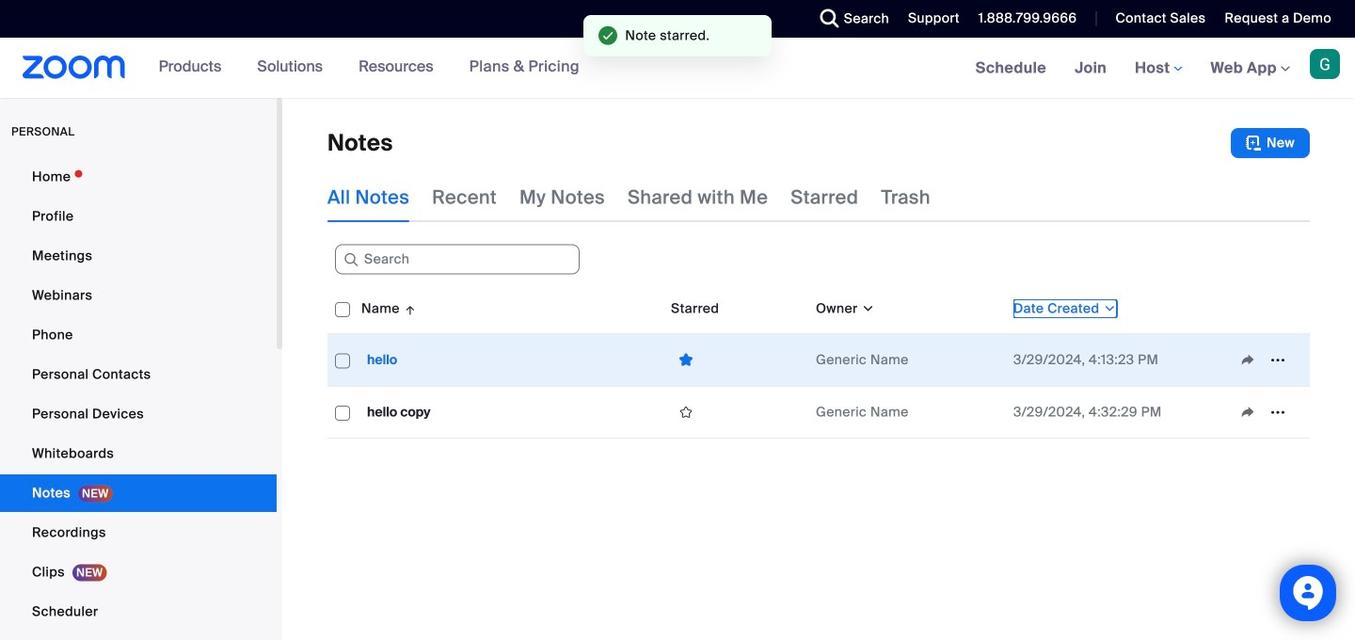 Task type: vqa. For each thing, say whether or not it's contained in the screenshot.
Uml Class Diagram element
no



Task type: describe. For each thing, give the bounding box(es) containing it.
zoom logo image
[[23, 56, 126, 79]]

2 down image from the left
[[1100, 299, 1117, 318]]

personal menu menu
[[0, 158, 277, 640]]

share image
[[1233, 352, 1263, 369]]

profile picture image
[[1310, 49, 1340, 79]]

Search text field
[[335, 244, 580, 275]]

success image
[[599, 26, 618, 45]]

share image
[[1233, 404, 1263, 421]]

arrow up image
[[400, 297, 417, 320]]

more options for hello copy image
[[1263, 404, 1293, 421]]



Task type: locate. For each thing, give the bounding box(es) containing it.
meetings navigation
[[962, 38, 1355, 99]]

tabs of all notes page tab list
[[328, 173, 931, 222]]

more options for hello image
[[1263, 352, 1293, 369]]

1 down image from the left
[[858, 299, 875, 318]]

banner
[[0, 38, 1355, 99]]

1 horizontal spatial down image
[[1100, 299, 1117, 318]]

product information navigation
[[145, 38, 594, 98]]

0 horizontal spatial down image
[[858, 299, 875, 318]]

application
[[328, 284, 1310, 439], [671, 345, 801, 375], [1233, 346, 1303, 374], [671, 398, 801, 426], [1233, 398, 1303, 426]]

down image
[[858, 299, 875, 318], [1100, 299, 1117, 318]]



